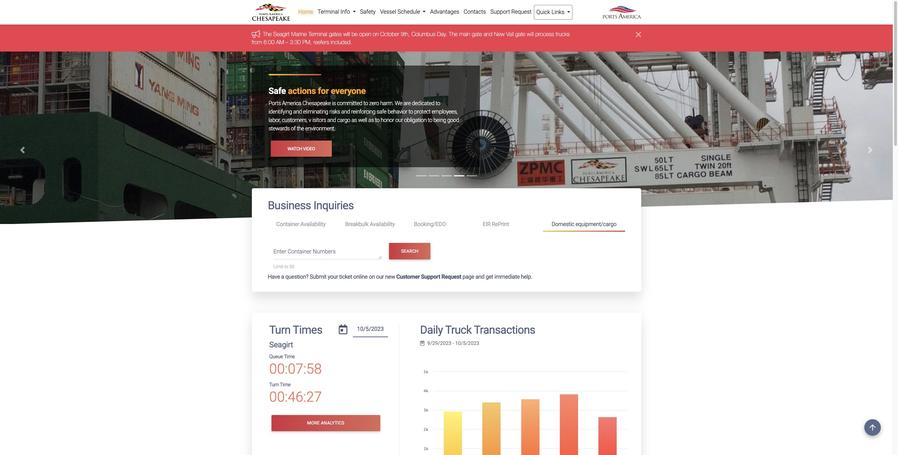 Task type: describe. For each thing, give the bounding box(es) containing it.
dedicated
[[412, 100, 435, 107]]

2 gate from the left
[[515, 31, 526, 37]]

behavior
[[388, 108, 407, 115]]

of
[[291, 125, 296, 132]]

domestic
[[552, 221, 574, 228]]

breakbulk availability link
[[337, 218, 406, 231]]

have a question? submit your ticket online on our new customer support request page and get immediate help.
[[268, 274, 532, 280]]

watch
[[288, 146, 302, 151]]

isitors
[[312, 117, 326, 124]]

vessel schedule
[[380, 8, 422, 15]]

and inside the seagirt marine terminal gates will be open on october 9th, columbus day. the main gate and new vail gate will process trucks from 6:00 am – 3:30 pm, reefers included.
[[484, 31, 493, 37]]

risks
[[329, 108, 340, 115]]

limit
[[274, 264, 283, 270]]

honor
[[381, 117, 394, 124]]

ticket
[[339, 274, 352, 280]]

home
[[298, 8, 313, 15]]

be
[[352, 31, 358, 37]]

9/29/2023
[[427, 341, 451, 347]]

numbers
[[313, 248, 336, 255]]

obligation
[[404, 117, 427, 124]]

equipment/cargo
[[576, 221, 617, 228]]

home link
[[296, 5, 315, 19]]

ports america chesapeake is committed to zero harm. we are dedicated to identifying and                         eliminating risks and reinforcing safe behavior to protect employees, labor, customers, v                         isitors and cargo as well as to honor our obligation to being good stewards of the environment.
[[269, 100, 459, 132]]

links
[[552, 9, 565, 15]]

ports
[[269, 100, 281, 107]]

more
[[307, 421, 320, 426]]

watch video link
[[271, 141, 332, 157]]

customer support request link
[[396, 274, 461, 280]]

protect
[[414, 108, 431, 115]]

is
[[332, 100, 336, 107]]

times
[[293, 324, 322, 337]]

turn for turn times
[[269, 324, 291, 337]]

eir
[[483, 221, 491, 228]]

search button
[[389, 243, 430, 260]]

to down safe
[[375, 117, 380, 124]]

v
[[309, 117, 311, 124]]

support request
[[491, 8, 532, 15]]

included.
[[331, 39, 352, 45]]

process
[[535, 31, 554, 37]]

transactions
[[474, 324, 535, 337]]

and down risks
[[327, 117, 336, 124]]

analytics
[[321, 421, 344, 426]]

quick
[[537, 9, 550, 15]]

and up cargo
[[341, 108, 350, 115]]

identifying
[[269, 108, 292, 115]]

vessel schedule link
[[378, 5, 428, 19]]

safety link
[[358, 5, 378, 19]]

enter container numbers
[[274, 248, 336, 255]]

the seagirt marine terminal gates will be open on october 9th, columbus day. the main gate and new vail gate will process trucks from 6:00 am – 3:30 pm, reefers included.
[[252, 31, 570, 45]]

turn times
[[269, 324, 322, 337]]

turn time 00:46:27
[[269, 382, 322, 406]]

watch video
[[288, 146, 315, 151]]

safe
[[377, 108, 387, 115]]

enter
[[274, 248, 286, 255]]

environment.
[[305, 125, 335, 132]]

1 vertical spatial support
[[421, 274, 440, 280]]

1 as from the left
[[352, 117, 357, 124]]

stewards
[[269, 125, 290, 132]]

reinforcing
[[351, 108, 376, 115]]

1 gate from the left
[[472, 31, 482, 37]]

daily truck transactions
[[420, 324, 535, 337]]

quick links
[[537, 9, 566, 15]]

a
[[281, 274, 284, 280]]

main
[[459, 31, 470, 37]]

zero
[[369, 100, 379, 107]]

0 vertical spatial container
[[276, 221, 299, 228]]

calendar day image
[[339, 325, 347, 335]]

truck
[[445, 324, 472, 337]]

employees,
[[432, 108, 458, 115]]

contacts link
[[462, 5, 488, 19]]

safety
[[360, 8, 376, 15]]

info
[[341, 8, 350, 15]]

limit to 50
[[274, 264, 294, 270]]

vessel
[[380, 8, 396, 15]]

terminal info
[[318, 8, 351, 15]]

support request link
[[488, 5, 534, 19]]

3:30
[[290, 39, 301, 45]]

business inquiries
[[268, 199, 354, 212]]

container availability link
[[268, 218, 337, 231]]

2 as from the left
[[368, 117, 374, 124]]

container availability
[[276, 221, 326, 228]]

safety image
[[0, 52, 893, 437]]

time for 00:46:27
[[280, 382, 291, 388]]

to left being
[[428, 117, 432, 124]]

time for 00:07:58
[[284, 354, 295, 360]]

domestic equipment/cargo link
[[543, 218, 625, 232]]

0 vertical spatial terminal
[[318, 8, 339, 15]]

breakbulk availability
[[345, 221, 395, 228]]

on inside the seagirt marine terminal gates will be open on october 9th, columbus day. the main gate and new vail gate will process trucks from 6:00 am – 3:30 pm, reefers included.
[[373, 31, 379, 37]]

more analytics
[[307, 421, 344, 426]]

customers,
[[282, 117, 308, 124]]

turn for turn time 00:46:27
[[269, 382, 279, 388]]

on inside main content
[[369, 274, 375, 280]]

online
[[353, 274, 368, 280]]

reefers
[[313, 39, 329, 45]]

new
[[494, 31, 505, 37]]

columbus
[[411, 31, 436, 37]]

have
[[268, 274, 280, 280]]

terminal info link
[[315, 5, 358, 19]]



Task type: locate. For each thing, give the bounding box(es) containing it.
10/5/2023
[[455, 341, 479, 347]]

question?
[[285, 274, 308, 280]]

seagirt inside main content
[[269, 340, 293, 349]]

request left quick
[[511, 8, 532, 15]]

booking/edo
[[414, 221, 446, 228]]

gate
[[472, 31, 482, 37], [515, 31, 526, 37]]

page
[[463, 274, 474, 280]]

availability for breakbulk availability
[[370, 221, 395, 228]]

0 vertical spatial request
[[511, 8, 532, 15]]

am
[[276, 39, 284, 45]]

-
[[453, 341, 454, 347]]

1 horizontal spatial our
[[395, 117, 403, 124]]

contacts
[[464, 8, 486, 15]]

1 horizontal spatial as
[[368, 117, 374, 124]]

seagirt up am
[[273, 31, 290, 37]]

and left new
[[484, 31, 493, 37]]

the
[[263, 31, 272, 37], [449, 31, 458, 37]]

will left be
[[343, 31, 350, 37]]

turn inside turn time 00:46:27
[[269, 382, 279, 388]]

time inside turn time 00:46:27
[[280, 382, 291, 388]]

availability down "business inquiries"
[[300, 221, 326, 228]]

main content
[[246, 188, 647, 455]]

get
[[486, 274, 493, 280]]

Enter Container Numbers text field
[[274, 248, 382, 260]]

eir reprint
[[483, 221, 509, 228]]

1 horizontal spatial availability
[[370, 221, 395, 228]]

1 vertical spatial turn
[[269, 382, 279, 388]]

october
[[380, 31, 399, 37]]

container
[[276, 221, 299, 228], [288, 248, 312, 255]]

request inside main content
[[442, 274, 461, 280]]

container down business
[[276, 221, 299, 228]]

go to top image
[[865, 420, 881, 436]]

2 the from the left
[[449, 31, 458, 37]]

0 horizontal spatial as
[[352, 117, 357, 124]]

safe actions for everyone
[[269, 86, 366, 96]]

seagirt up queue
[[269, 340, 293, 349]]

we
[[395, 100, 402, 107]]

and up customers,
[[293, 108, 302, 115]]

our down behavior
[[395, 117, 403, 124]]

seagirt
[[273, 31, 290, 37], [269, 340, 293, 349]]

the up 6:00
[[263, 31, 272, 37]]

good
[[447, 117, 459, 124]]

to left 50
[[284, 264, 288, 270]]

2 will from the left
[[527, 31, 534, 37]]

reprint
[[492, 221, 509, 228]]

our left new
[[376, 274, 384, 280]]

1 horizontal spatial support
[[491, 8, 510, 15]]

0 horizontal spatial our
[[376, 274, 384, 280]]

request left page
[[442, 274, 461, 280]]

1 vertical spatial on
[[369, 274, 375, 280]]

on right online
[[369, 274, 375, 280]]

to left zero
[[363, 100, 368, 107]]

1 availability from the left
[[300, 221, 326, 228]]

to inside main content
[[284, 264, 288, 270]]

1 horizontal spatial will
[[527, 31, 534, 37]]

0 vertical spatial our
[[395, 117, 403, 124]]

main content containing 00:07:58
[[246, 188, 647, 455]]

booking/edo link
[[406, 218, 474, 231]]

will left process
[[527, 31, 534, 37]]

domestic equipment/cargo
[[552, 221, 617, 228]]

eliminating
[[303, 108, 328, 115]]

actions
[[288, 86, 316, 96]]

1 vertical spatial terminal
[[308, 31, 327, 37]]

seagirt inside the seagirt marine terminal gates will be open on october 9th, columbus day. the main gate and new vail gate will process trucks from 6:00 am – 3:30 pm, reefers included.
[[273, 31, 290, 37]]

committed
[[337, 100, 362, 107]]

marine
[[291, 31, 307, 37]]

everyone
[[331, 86, 366, 96]]

1 vertical spatial our
[[376, 274, 384, 280]]

1 will from the left
[[343, 31, 350, 37]]

support up new
[[491, 8, 510, 15]]

to up employees,
[[436, 100, 440, 107]]

and inside main content
[[476, 274, 485, 280]]

cargo
[[337, 117, 350, 124]]

bullhorn image
[[252, 30, 263, 38]]

turn
[[269, 324, 291, 337], [269, 382, 279, 388]]

being
[[434, 117, 446, 124]]

2 availability from the left
[[370, 221, 395, 228]]

request
[[511, 8, 532, 15], [442, 274, 461, 280]]

from
[[252, 39, 262, 45]]

search
[[401, 249, 418, 254]]

1 vertical spatial container
[[288, 248, 312, 255]]

0 horizontal spatial the
[[263, 31, 272, 37]]

availability right breakbulk
[[370, 221, 395, 228]]

day.
[[437, 31, 447, 37]]

time up 00:46:27 at the left
[[280, 382, 291, 388]]

0 horizontal spatial support
[[421, 274, 440, 280]]

container up 50
[[288, 248, 312, 255]]

9/29/2023 - 10/5/2023
[[427, 341, 479, 347]]

0 vertical spatial time
[[284, 354, 295, 360]]

and left "get"
[[476, 274, 485, 280]]

well
[[358, 117, 367, 124]]

availability for container availability
[[300, 221, 326, 228]]

our inside ports america chesapeake is committed to zero harm. we are dedicated to identifying and                         eliminating risks and reinforcing safe behavior to protect employees, labor, customers, v                         isitors and cargo as well as to honor our obligation to being good stewards of the environment.
[[395, 117, 403, 124]]

1 horizontal spatial request
[[511, 8, 532, 15]]

gate right vail
[[515, 31, 526, 37]]

immediate
[[495, 274, 520, 280]]

0 horizontal spatial will
[[343, 31, 350, 37]]

advantages
[[430, 8, 459, 15]]

availability
[[300, 221, 326, 228], [370, 221, 395, 228]]

close image
[[636, 30, 641, 39]]

terminal up reefers
[[308, 31, 327, 37]]

business
[[268, 199, 311, 212]]

calendar week image
[[420, 341, 425, 346]]

1 horizontal spatial gate
[[515, 31, 526, 37]]

the
[[297, 125, 304, 132]]

queue time 00:07:58
[[269, 354, 322, 377]]

0 horizontal spatial availability
[[300, 221, 326, 228]]

as left well on the left of the page
[[352, 117, 357, 124]]

trucks
[[556, 31, 570, 37]]

1 the from the left
[[263, 31, 272, 37]]

schedule
[[398, 8, 420, 15]]

00:07:58
[[269, 361, 322, 377]]

to down are
[[409, 108, 413, 115]]

1 vertical spatial time
[[280, 382, 291, 388]]

our inside main content
[[376, 274, 384, 280]]

pm,
[[302, 39, 312, 45]]

new
[[385, 274, 395, 280]]

terminal left info at the left
[[318, 8, 339, 15]]

time right queue
[[284, 354, 295, 360]]

time inside the queue time 00:07:58
[[284, 354, 295, 360]]

time
[[284, 354, 295, 360], [280, 382, 291, 388]]

daily
[[420, 324, 443, 337]]

chesapeake
[[303, 100, 331, 107]]

–
[[286, 39, 288, 45]]

1 vertical spatial seagirt
[[269, 340, 293, 349]]

open
[[359, 31, 371, 37]]

turn up queue
[[269, 324, 291, 337]]

harm.
[[380, 100, 394, 107]]

turn up 00:46:27 at the left
[[269, 382, 279, 388]]

america
[[282, 100, 301, 107]]

0 horizontal spatial request
[[442, 274, 461, 280]]

None text field
[[353, 324, 388, 338]]

support right customer
[[421, 274, 440, 280]]

50
[[289, 264, 294, 270]]

0 horizontal spatial gate
[[472, 31, 482, 37]]

terminal inside the seagirt marine terminal gates will be open on october 9th, columbus day. the main gate and new vail gate will process trucks from 6:00 am – 3:30 pm, reefers included.
[[308, 31, 327, 37]]

on right open
[[373, 31, 379, 37]]

0 vertical spatial seagirt
[[273, 31, 290, 37]]

inquiries
[[314, 199, 354, 212]]

as
[[352, 117, 357, 124], [368, 117, 374, 124]]

gate right main
[[472, 31, 482, 37]]

1 vertical spatial request
[[442, 274, 461, 280]]

2 turn from the top
[[269, 382, 279, 388]]

are
[[404, 100, 411, 107]]

9th,
[[401, 31, 410, 37]]

customer
[[396, 274, 420, 280]]

vail
[[506, 31, 514, 37]]

1 turn from the top
[[269, 324, 291, 337]]

0 vertical spatial turn
[[269, 324, 291, 337]]

the right day.
[[449, 31, 458, 37]]

labor,
[[269, 117, 281, 124]]

0 vertical spatial support
[[491, 8, 510, 15]]

as right well on the left of the page
[[368, 117, 374, 124]]

and
[[484, 31, 493, 37], [293, 108, 302, 115], [341, 108, 350, 115], [327, 117, 336, 124], [476, 274, 485, 280]]

breakbulk
[[345, 221, 369, 228]]

the seagirt marine terminal gates will be open on october 9th, columbus day. the main gate and new vail gate will process trucks from 6:00 am – 3:30 pm, reefers included. alert
[[0, 25, 893, 52]]

1 horizontal spatial the
[[449, 31, 458, 37]]

0 vertical spatial on
[[373, 31, 379, 37]]



Task type: vqa. For each thing, say whether or not it's contained in the screenshot.
ICTF
no



